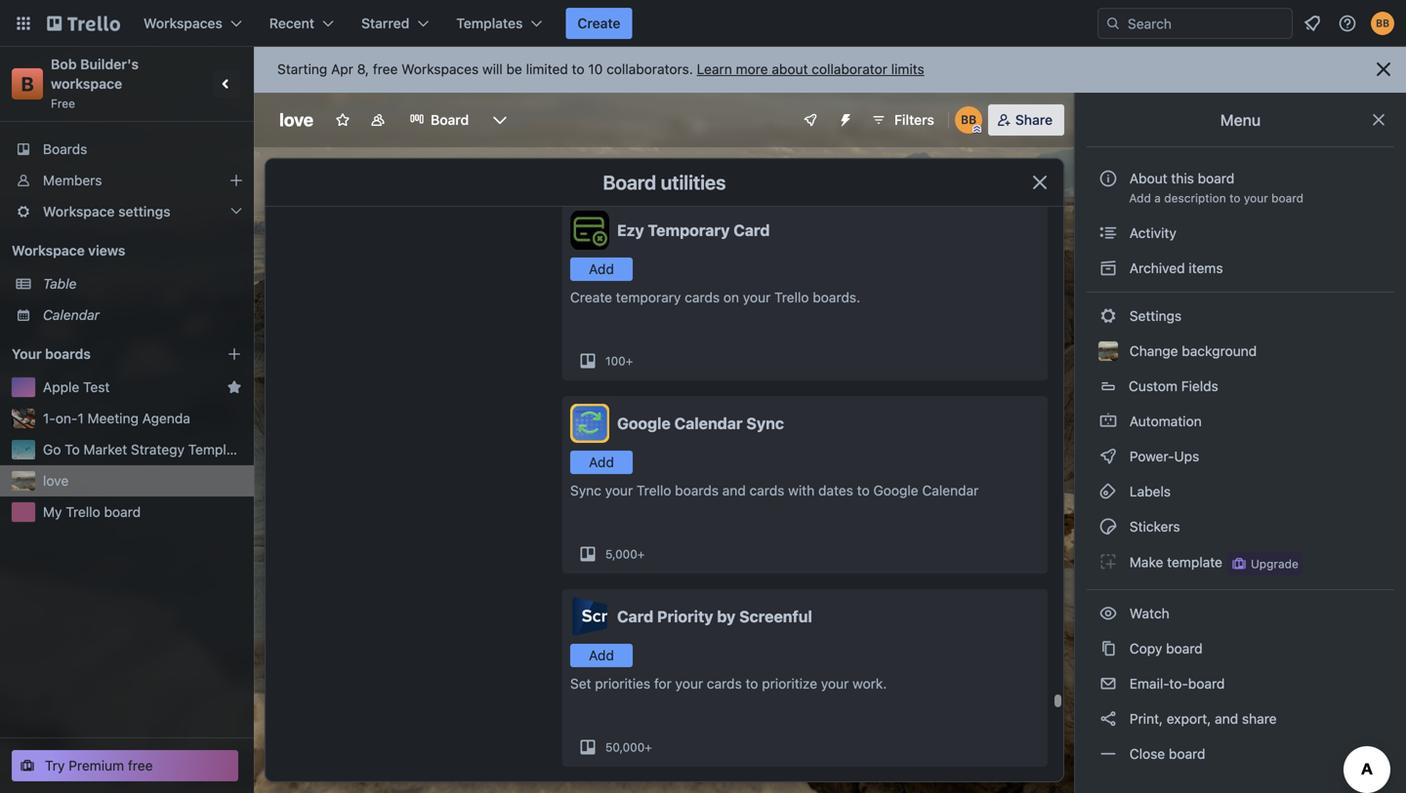 Task type: vqa. For each thing, say whether or not it's contained in the screenshot.
the topmost Create from template… icon
no



Task type: locate. For each thing, give the bounding box(es) containing it.
your boards
[[12, 346, 91, 362]]

1 vertical spatial boards
[[675, 483, 719, 499]]

archived
[[1130, 260, 1185, 276]]

1 vertical spatial workspaces
[[402, 61, 479, 77]]

sm image
[[1099, 412, 1118, 432], [1099, 447, 1118, 467], [1099, 553, 1118, 572], [1099, 605, 1118, 624], [1099, 640, 1118, 659], [1099, 710, 1118, 730], [1099, 745, 1118, 765]]

sm image left archived
[[1099, 259, 1118, 278]]

0 horizontal spatial trello
[[66, 504, 100, 521]]

bob builder (bobbuilder40) image
[[1371, 12, 1395, 35]]

create
[[578, 15, 621, 31], [570, 290, 612, 306]]

activity
[[1126, 225, 1177, 241]]

boards up apple
[[45, 346, 91, 362]]

trello
[[775, 290, 809, 306], [637, 483, 671, 499], [66, 504, 100, 521]]

workspace down members
[[43, 204, 115, 220]]

sm image for archived items
[[1099, 259, 1118, 278]]

bob builder (bobbuilder40) image
[[955, 106, 982, 134]]

create up starting apr 8, free workspaces will be limited to 10 collaborators. learn more about collaborator limits
[[578, 15, 621, 31]]

free right 8,
[[373, 61, 398, 77]]

trello up "5,000 +"
[[637, 483, 671, 499]]

try premium free
[[45, 758, 153, 774]]

3 sm image from the top
[[1099, 553, 1118, 572]]

sync your trello boards and cards with dates to google calendar
[[570, 483, 979, 499]]

0 vertical spatial google
[[617, 415, 671, 433]]

2 horizontal spatial calendar
[[922, 483, 979, 499]]

5 sm image from the top
[[1099, 518, 1118, 537]]

google down 100 +
[[617, 415, 671, 433]]

print, export, and share link
[[1087, 704, 1395, 735]]

1 vertical spatial free
[[128, 758, 153, 774]]

board up the description
[[1198, 170, 1235, 187]]

sm image left the close
[[1099, 745, 1118, 765]]

settings link
[[1087, 301, 1395, 332]]

1 vertical spatial sync
[[570, 483, 602, 499]]

upgrade
[[1251, 558, 1299, 571]]

3 sm image from the top
[[1099, 307, 1118, 326]]

1-
[[43, 411, 55, 427]]

4 sm image from the top
[[1099, 605, 1118, 624]]

0 horizontal spatial workspaces
[[144, 15, 223, 31]]

sm image
[[1099, 224, 1118, 243], [1099, 259, 1118, 278], [1099, 307, 1118, 326], [1099, 482, 1118, 502], [1099, 518, 1118, 537], [1099, 675, 1118, 694]]

+ down priorities
[[645, 741, 652, 755]]

calendar
[[43, 307, 100, 323], [674, 415, 743, 433], [922, 483, 979, 499]]

boards
[[45, 346, 91, 362], [675, 483, 719, 499]]

+ for google
[[637, 548, 645, 562]]

100 +
[[605, 355, 633, 368]]

this member is an admin of this board. image
[[972, 125, 981, 134]]

workspaces up board link
[[402, 61, 479, 77]]

workspace settings button
[[0, 196, 254, 228]]

go
[[43, 442, 61, 458]]

to right dates
[[857, 483, 870, 499]]

add up '100'
[[589, 261, 614, 277]]

0 vertical spatial card
[[734, 221, 770, 240]]

create left temporary
[[570, 290, 612, 306]]

table
[[43, 276, 77, 292]]

sm image for watch
[[1099, 605, 1118, 624]]

workspace inside popup button
[[43, 204, 115, 220]]

3 add button from the top
[[570, 645, 633, 668]]

watch
[[1126, 606, 1173, 622]]

sm image inside the stickers link
[[1099, 518, 1118, 537]]

cards left with
[[750, 483, 785, 499]]

card right temporary at the top
[[734, 221, 770, 240]]

your up 5,000
[[605, 483, 633, 499]]

0 vertical spatial board
[[431, 112, 469, 128]]

0 vertical spatial create
[[578, 15, 621, 31]]

copy board
[[1126, 641, 1203, 657]]

sm image for power-ups
[[1099, 447, 1118, 467]]

sm image inside power-ups link
[[1099, 447, 1118, 467]]

1 vertical spatial trello
[[637, 483, 671, 499]]

back to home image
[[47, 8, 120, 39]]

1 sm image from the top
[[1099, 224, 1118, 243]]

sm image inside the 'close board' link
[[1099, 745, 1118, 765]]

0 vertical spatial free
[[373, 61, 398, 77]]

free
[[373, 61, 398, 77], [128, 758, 153, 774]]

+
[[626, 355, 633, 368], [637, 548, 645, 562], [645, 741, 652, 755]]

recent button
[[258, 8, 346, 39]]

0 horizontal spatial calendar
[[43, 307, 100, 323]]

0 horizontal spatial free
[[128, 758, 153, 774]]

sm image inside labels link
[[1099, 482, 1118, 502]]

sm image inside print, export, and share link
[[1099, 710, 1118, 730]]

2 vertical spatial +
[[645, 741, 652, 755]]

add button down ezy
[[570, 258, 633, 281]]

sm image left copy
[[1099, 640, 1118, 659]]

be
[[506, 61, 522, 77]]

1 vertical spatial card
[[617, 608, 654, 626]]

watch link
[[1087, 599, 1395, 630]]

add up 5,000
[[589, 455, 614, 471]]

power ups image
[[803, 112, 818, 128]]

love
[[279, 109, 314, 130], [43, 473, 69, 489]]

4 sm image from the top
[[1099, 482, 1118, 502]]

calendar link
[[43, 306, 242, 325]]

your right on
[[743, 290, 771, 306]]

create inside button
[[578, 15, 621, 31]]

sm image inside archived items "link"
[[1099, 259, 1118, 278]]

1 vertical spatial love
[[43, 473, 69, 489]]

sm image for print, export, and share
[[1099, 710, 1118, 730]]

collaborator
[[812, 61, 888, 77]]

sm image left make
[[1099, 553, 1118, 572]]

1 horizontal spatial and
[[1215, 711, 1238, 728]]

share
[[1015, 112, 1053, 128]]

0 vertical spatial add button
[[570, 258, 633, 281]]

cards left on
[[685, 290, 720, 306]]

0 vertical spatial workspace
[[43, 204, 115, 220]]

custom fields button
[[1087, 371, 1395, 402]]

1 vertical spatial calendar
[[674, 415, 743, 433]]

sm image left activity at the top right
[[1099, 224, 1118, 243]]

on-
[[55, 411, 78, 427]]

temporary
[[648, 221, 730, 240]]

builder's
[[80, 56, 139, 72]]

workspace up table
[[12, 243, 85, 259]]

6 sm image from the top
[[1099, 675, 1118, 694]]

0 horizontal spatial board
[[431, 112, 469, 128]]

sm image left stickers
[[1099, 518, 1118, 537]]

boards.
[[813, 290, 860, 306]]

trello left 'boards.'
[[775, 290, 809, 306]]

your up activity link
[[1244, 191, 1268, 205]]

love left star or unstar board image
[[279, 109, 314, 130]]

add button
[[570, 258, 633, 281], [570, 451, 633, 475], [570, 645, 633, 668]]

1 horizontal spatial sync
[[747, 415, 784, 433]]

limited
[[526, 61, 568, 77]]

1 vertical spatial google
[[873, 483, 919, 499]]

stickers link
[[1087, 512, 1395, 543]]

100
[[605, 355, 626, 368]]

workspace for workspace settings
[[43, 204, 115, 220]]

1 vertical spatial and
[[1215, 711, 1238, 728]]

priorities
[[595, 676, 651, 692]]

1 horizontal spatial boards
[[675, 483, 719, 499]]

priority
[[657, 608, 713, 626]]

add board image
[[227, 347, 242, 362]]

bob
[[51, 56, 77, 72]]

set priorities for your cards to prioritize your work.
[[570, 676, 887, 692]]

5 sm image from the top
[[1099, 640, 1118, 659]]

add button up 5,000
[[570, 451, 633, 475]]

2 add button from the top
[[570, 451, 633, 475]]

sm image for labels
[[1099, 482, 1118, 502]]

2 sm image from the top
[[1099, 447, 1118, 467]]

2 vertical spatial calendar
[[922, 483, 979, 499]]

+ up card priority by screenful
[[637, 548, 645, 562]]

10
[[588, 61, 603, 77]]

meeting
[[87, 411, 139, 427]]

board up print, export, and share
[[1188, 676, 1225, 692]]

sm image left settings
[[1099, 307, 1118, 326]]

create temporary cards on your trello boards.
[[570, 290, 860, 306]]

template
[[188, 442, 246, 458]]

0 vertical spatial workspaces
[[144, 15, 223, 31]]

0 vertical spatial boards
[[45, 346, 91, 362]]

search image
[[1105, 16, 1121, 31]]

bob builder's workspace link
[[51, 56, 142, 92]]

make template
[[1126, 555, 1223, 571]]

sm image left watch
[[1099, 605, 1118, 624]]

add up set on the bottom
[[589, 648, 614, 664]]

0 vertical spatial love
[[279, 109, 314, 130]]

2 vertical spatial trello
[[66, 504, 100, 521]]

board for board
[[431, 112, 469, 128]]

1 vertical spatial workspace
[[12, 243, 85, 259]]

sm image for copy board
[[1099, 640, 1118, 659]]

1 horizontal spatial google
[[873, 483, 919, 499]]

add button up set on the bottom
[[570, 645, 633, 668]]

0 horizontal spatial boards
[[45, 346, 91, 362]]

to inside the about this board add a description to your board
[[1230, 191, 1241, 205]]

0 vertical spatial and
[[722, 483, 746, 499]]

free right premium
[[128, 758, 153, 774]]

sm image inside watch 'link'
[[1099, 605, 1118, 624]]

6 sm image from the top
[[1099, 710, 1118, 730]]

0 horizontal spatial google
[[617, 415, 671, 433]]

board left customize views image
[[431, 112, 469, 128]]

1 horizontal spatial calendar
[[674, 415, 743, 433]]

b link
[[12, 68, 43, 100]]

sm image for automation
[[1099, 412, 1118, 432]]

star or unstar board image
[[335, 112, 351, 128]]

your boards with 5 items element
[[12, 343, 197, 366]]

boards down "google calendar sync"
[[675, 483, 719, 499]]

1 horizontal spatial workspaces
[[402, 61, 479, 77]]

7 sm image from the top
[[1099, 745, 1118, 765]]

sm image inside email-to-board link
[[1099, 675, 1118, 694]]

stickers
[[1126, 519, 1180, 535]]

starred icon image
[[227, 380, 242, 396]]

sm image left email-
[[1099, 675, 1118, 694]]

+ down temporary
[[626, 355, 633, 368]]

sm image inside automation "link"
[[1099, 412, 1118, 432]]

archived items
[[1126, 260, 1223, 276]]

1 vertical spatial board
[[603, 171, 656, 194]]

1 vertical spatial add button
[[570, 451, 633, 475]]

2 vertical spatial add button
[[570, 645, 633, 668]]

1 horizontal spatial trello
[[637, 483, 671, 499]]

starting apr 8, free workspaces will be limited to 10 collaborators. learn more about collaborator limits
[[277, 61, 925, 77]]

create for create
[[578, 15, 621, 31]]

board up ezy
[[603, 171, 656, 194]]

add for ezy temporary card
[[589, 261, 614, 277]]

2 horizontal spatial trello
[[775, 290, 809, 306]]

templates button
[[445, 8, 554, 39]]

sm image left print,
[[1099, 710, 1118, 730]]

sm image inside activity link
[[1099, 224, 1118, 243]]

1 sm image from the top
[[1099, 412, 1118, 432]]

sm image inside copy board link
[[1099, 640, 1118, 659]]

on
[[724, 290, 739, 306]]

archived items link
[[1087, 253, 1395, 284]]

0 vertical spatial +
[[626, 355, 633, 368]]

work.
[[853, 676, 887, 692]]

your
[[1244, 191, 1268, 205], [743, 290, 771, 306], [605, 483, 633, 499], [675, 676, 703, 692], [821, 676, 849, 692]]

0 horizontal spatial sync
[[570, 483, 602, 499]]

card left priority
[[617, 608, 654, 626]]

1 horizontal spatial love
[[279, 109, 314, 130]]

your right for
[[675, 676, 703, 692]]

board down "love" link at the bottom of the page
[[104, 504, 141, 521]]

Search field
[[1121, 9, 1292, 38]]

starting
[[277, 61, 327, 77]]

cards right for
[[707, 676, 742, 692]]

2 sm image from the top
[[1099, 259, 1118, 278]]

filters
[[895, 112, 934, 128]]

to-
[[1169, 676, 1188, 692]]

1 vertical spatial +
[[637, 548, 645, 562]]

love inside "love" link
[[43, 473, 69, 489]]

1 horizontal spatial board
[[603, 171, 656, 194]]

sm image left labels
[[1099, 482, 1118, 502]]

sm image for stickers
[[1099, 518, 1118, 537]]

love up my
[[43, 473, 69, 489]]

sm image for close board
[[1099, 745, 1118, 765]]

sm image left power-
[[1099, 447, 1118, 467]]

0 horizontal spatial love
[[43, 473, 69, 489]]

sm image left the automation
[[1099, 412, 1118, 432]]

to up activity link
[[1230, 191, 1241, 205]]

add left a
[[1129, 191, 1151, 205]]

and left with
[[722, 483, 746, 499]]

bob builder's workspace free
[[51, 56, 142, 110]]

1 add button from the top
[[570, 258, 633, 281]]

email-to-board
[[1126, 676, 1225, 692]]

templates
[[456, 15, 523, 31]]

automation image
[[830, 104, 857, 132]]

print, export, and share
[[1126, 711, 1277, 728]]

and left share
[[1215, 711, 1238, 728]]

create for create temporary cards on your trello boards.
[[570, 290, 612, 306]]

views
[[88, 243, 125, 259]]

items
[[1189, 260, 1223, 276]]

1 vertical spatial create
[[570, 290, 612, 306]]

google right dates
[[873, 483, 919, 499]]

workspaces up workspace navigation collapse icon
[[144, 15, 223, 31]]

settings
[[118, 204, 170, 220]]

1 horizontal spatial free
[[373, 61, 398, 77]]

add inside the about this board add a description to your board
[[1129, 191, 1151, 205]]

copy board link
[[1087, 634, 1395, 665]]

sm image inside settings link
[[1099, 307, 1118, 326]]

trello right my
[[66, 504, 100, 521]]

workspace
[[43, 204, 115, 220], [12, 243, 85, 259]]



Task type: describe. For each thing, give the bounding box(es) containing it.
0 vertical spatial sync
[[747, 415, 784, 433]]

apple test link
[[43, 378, 219, 397]]

love link
[[43, 472, 242, 491]]

sm image for email-to-board
[[1099, 675, 1118, 694]]

5,000 +
[[605, 548, 645, 562]]

change
[[1130, 343, 1178, 359]]

recent
[[269, 15, 314, 31]]

primary element
[[0, 0, 1406, 47]]

b
[[21, 72, 34, 95]]

custom
[[1129, 378, 1178, 395]]

1 vertical spatial cards
[[750, 483, 785, 499]]

board down "export,"
[[1169, 747, 1206, 763]]

about
[[1130, 170, 1168, 187]]

sm image for make template
[[1099, 553, 1118, 572]]

power-
[[1130, 449, 1174, 465]]

learn
[[697, 61, 732, 77]]

0 vertical spatial trello
[[775, 290, 809, 306]]

workspace for workspace views
[[12, 243, 85, 259]]

try premium free button
[[12, 751, 238, 782]]

open information menu image
[[1338, 14, 1357, 33]]

love inside love text field
[[279, 109, 314, 130]]

try
[[45, 758, 65, 774]]

workspace views
[[12, 243, 125, 259]]

labels link
[[1087, 477, 1395, 508]]

temporary
[[616, 290, 681, 306]]

8,
[[357, 61, 369, 77]]

board link
[[398, 104, 481, 136]]

add button for ezy
[[570, 258, 633, 281]]

create button
[[566, 8, 632, 39]]

share button
[[988, 104, 1064, 136]]

this
[[1171, 170, 1194, 187]]

automation
[[1126, 414, 1202, 430]]

description
[[1164, 191, 1226, 205]]

workspace navigation collapse icon image
[[213, 70, 240, 98]]

to left prioritize
[[746, 676, 758, 692]]

about
[[772, 61, 808, 77]]

apple
[[43, 379, 79, 396]]

for
[[654, 676, 672, 692]]

members link
[[0, 165, 254, 196]]

go to market strategy template
[[43, 442, 246, 458]]

export,
[[1167, 711, 1211, 728]]

boards link
[[0, 134, 254, 165]]

about this board add a description to your board
[[1129, 170, 1304, 205]]

power-ups link
[[1087, 441, 1395, 473]]

set
[[570, 676, 591, 692]]

0 horizontal spatial card
[[617, 608, 654, 626]]

free inside button
[[128, 758, 153, 774]]

workspace
[[51, 76, 122, 92]]

fields
[[1181, 378, 1219, 395]]

add for card priority by screenful
[[589, 648, 614, 664]]

settings
[[1126, 308, 1182, 324]]

workspaces inside popup button
[[144, 15, 223, 31]]

print,
[[1130, 711, 1163, 728]]

background
[[1182, 343, 1257, 359]]

board up to-
[[1166, 641, 1203, 657]]

close
[[1130, 747, 1165, 763]]

Board name text field
[[270, 104, 323, 136]]

prioritize
[[762, 676, 817, 692]]

1 horizontal spatial card
[[734, 221, 770, 240]]

market
[[83, 442, 127, 458]]

apr
[[331, 61, 353, 77]]

add for google calendar sync
[[589, 455, 614, 471]]

add button for google
[[570, 451, 633, 475]]

your left work.
[[821, 676, 849, 692]]

+ for card
[[645, 741, 652, 755]]

workspace visible image
[[370, 112, 386, 128]]

0 vertical spatial calendar
[[43, 307, 100, 323]]

to left 10
[[572, 61, 585, 77]]

close board
[[1126, 747, 1206, 763]]

your inside the about this board add a description to your board
[[1244, 191, 1268, 205]]

ups
[[1174, 449, 1200, 465]]

learn more about collaborator limits link
[[697, 61, 925, 77]]

go to market strategy template link
[[43, 440, 246, 460]]

free
[[51, 97, 75, 110]]

1
[[78, 411, 84, 427]]

add button for card
[[570, 645, 633, 668]]

boards
[[43, 141, 87, 157]]

5,000
[[605, 548, 637, 562]]

my trello board
[[43, 504, 141, 521]]

0 vertical spatial cards
[[685, 290, 720, 306]]

workspace settings
[[43, 204, 170, 220]]

trello inside my trello board link
[[66, 504, 100, 521]]

dates
[[818, 483, 853, 499]]

will
[[482, 61, 503, 77]]

board up activity link
[[1272, 191, 1304, 205]]

table link
[[43, 274, 242, 294]]

+ for ezy
[[626, 355, 633, 368]]

custom fields
[[1129, 378, 1219, 395]]

customize views image
[[490, 110, 510, 130]]

automation link
[[1087, 406, 1395, 438]]

0 notifications image
[[1301, 12, 1324, 35]]

2 vertical spatial cards
[[707, 676, 742, 692]]

labels
[[1126, 484, 1171, 500]]

my trello board link
[[43, 503, 242, 522]]

copy
[[1130, 641, 1162, 657]]

starred
[[361, 15, 409, 31]]

1-on-1 meeting agenda
[[43, 411, 190, 427]]

ezy
[[617, 221, 644, 240]]

card priority by screenful
[[617, 608, 812, 626]]

with
[[788, 483, 815, 499]]

ezy temporary card
[[617, 221, 770, 240]]

sm image for activity
[[1099, 224, 1118, 243]]

sm image for settings
[[1099, 307, 1118, 326]]

premium
[[69, 758, 124, 774]]

power-ups
[[1126, 449, 1203, 465]]

board for board utilities
[[603, 171, 656, 194]]

limits
[[891, 61, 925, 77]]

filters button
[[865, 104, 940, 136]]

make
[[1130, 555, 1164, 571]]

email-
[[1130, 676, 1169, 692]]

0 horizontal spatial and
[[722, 483, 746, 499]]

boards inside your boards with 5 items element
[[45, 346, 91, 362]]

to
[[65, 442, 80, 458]]



